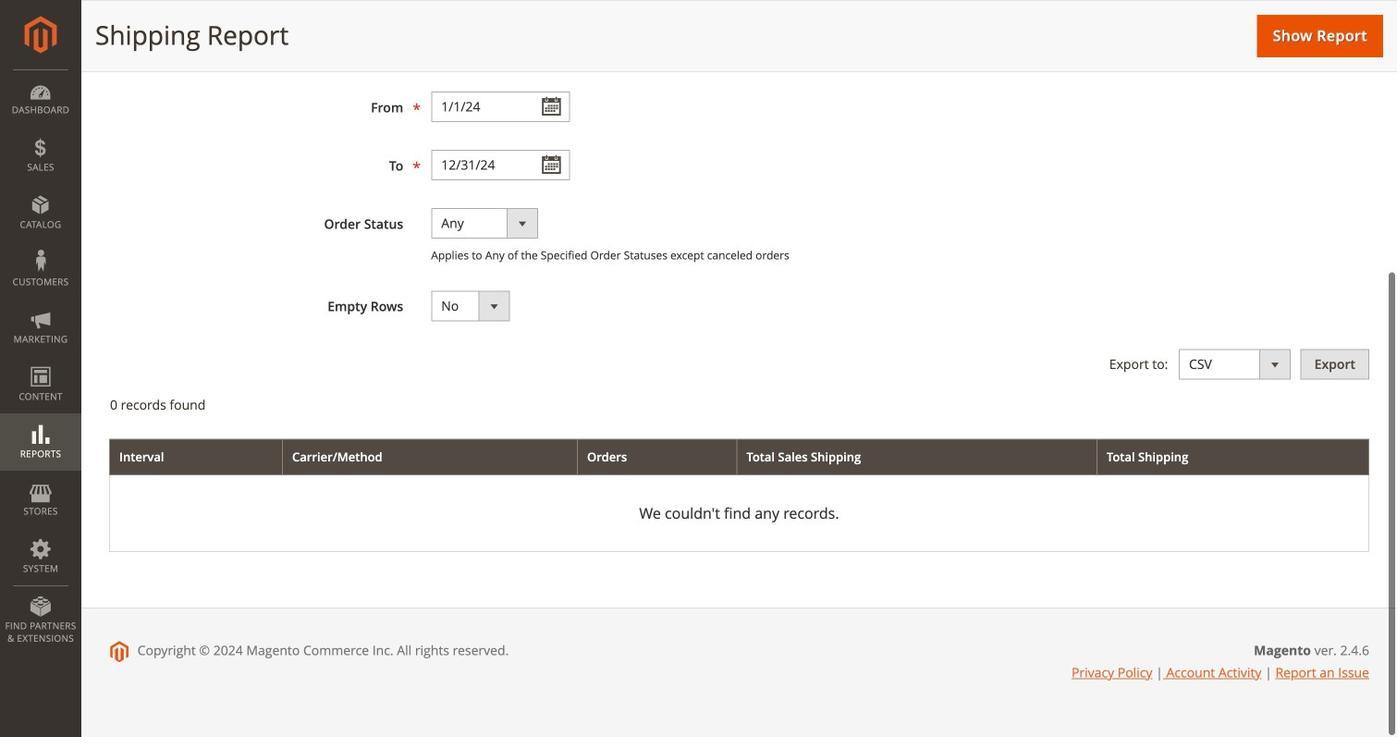 Task type: describe. For each thing, give the bounding box(es) containing it.
magento admin panel image
[[25, 16, 57, 54]]



Task type: locate. For each thing, give the bounding box(es) containing it.
menu bar
[[0, 69, 81, 654]]

None text field
[[431, 150, 570, 180]]

None text field
[[431, 92, 570, 122]]



